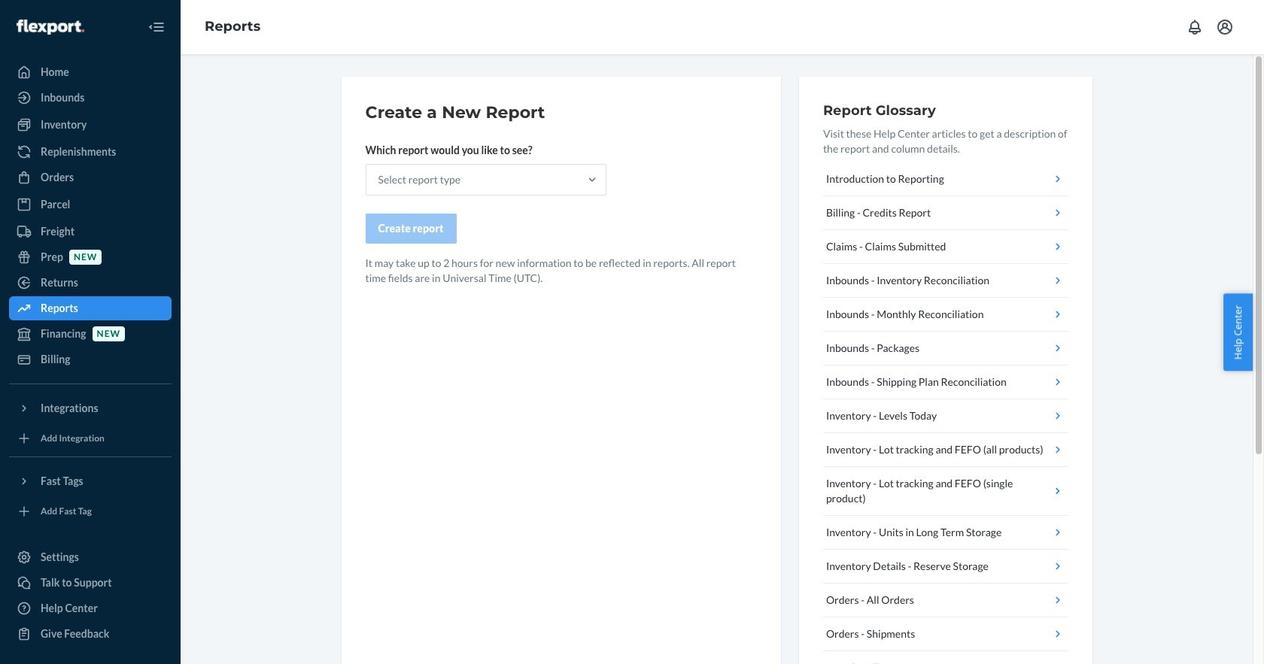 Task type: vqa. For each thing, say whether or not it's contained in the screenshot.
FEFO associated with (single
no



Task type: describe. For each thing, give the bounding box(es) containing it.
open account menu image
[[1217, 18, 1235, 36]]

flexport logo image
[[17, 19, 84, 34]]



Task type: locate. For each thing, give the bounding box(es) containing it.
open notifications image
[[1187, 18, 1205, 36]]

close navigation image
[[148, 18, 166, 36]]



